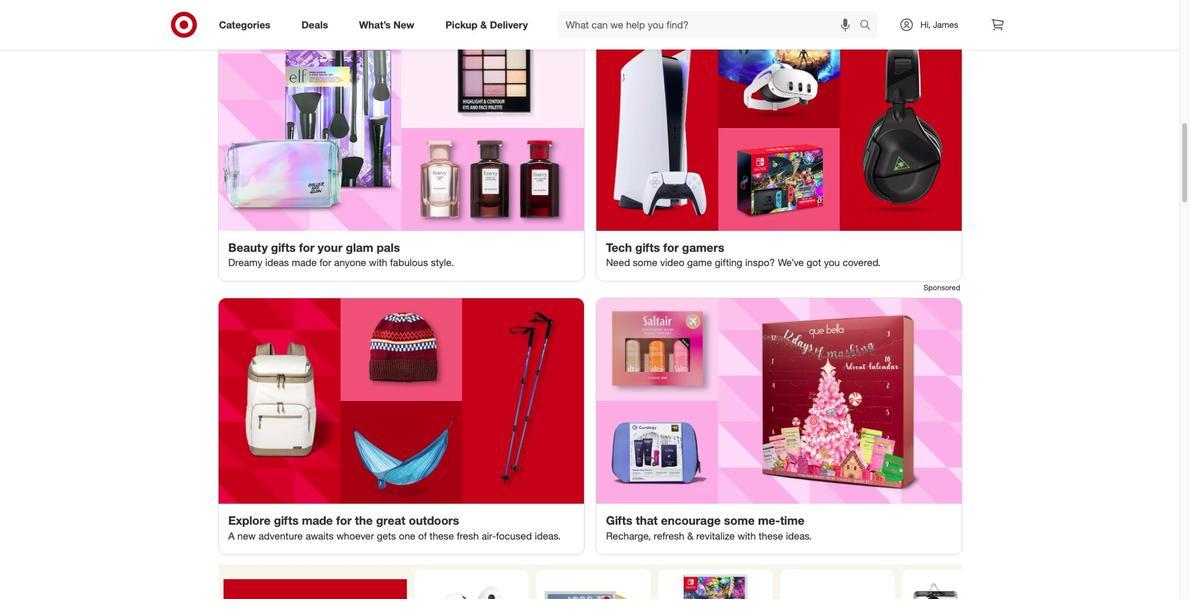 Task type: vqa. For each thing, say whether or not it's contained in the screenshot.
) to the right
no



Task type: describe. For each thing, give the bounding box(es) containing it.
explore gifts made for the great outdoors a new adventure awaits whoever gets one of these fresh air-focused ideas.
[[228, 514, 561, 543]]

video
[[660, 257, 684, 269]]

game
[[687, 257, 712, 269]]

you
[[824, 257, 840, 269]]

your
[[318, 240, 342, 254]]

me-
[[758, 514, 780, 528]]

time
[[780, 514, 805, 528]]

for inside explore gifts made for the great outdoors a new adventure awaits whoever gets one of these fresh air-focused ideas.
[[336, 514, 352, 528]]

for down your on the left of page
[[320, 257, 331, 269]]

fresh
[[457, 530, 479, 543]]

gets
[[377, 530, 396, 543]]

hi, james
[[920, 19, 958, 30]]

new
[[393, 18, 414, 31]]

great
[[376, 514, 405, 528]]

fabulous
[[390, 257, 428, 269]]

ideas. inside gifts that encourage some me-time recharge, refresh & revitalize with these ideas.
[[786, 530, 812, 543]]

gifts for beauty
[[271, 240, 296, 254]]

carousel region
[[218, 565, 961, 599]]

with inside gifts that encourage some me-time recharge, refresh & revitalize with these ideas.
[[738, 530, 756, 543]]

inspo?
[[745, 257, 775, 269]]

gifts for tech
[[635, 240, 660, 254]]

that
[[636, 514, 658, 528]]

dreamy
[[228, 257, 262, 269]]

recharge,
[[606, 530, 651, 543]]

for inside the tech gifts for gamers need some video game gifting inspo? we've got you covered.
[[663, 240, 679, 254]]

air-
[[482, 530, 496, 543]]

awaits
[[306, 530, 334, 543]]

delivery
[[490, 18, 528, 31]]

tech
[[606, 240, 632, 254]]

what's new link
[[349, 11, 430, 38]]

What can we help you find? suggestions appear below search field
[[558, 11, 863, 38]]

some inside gifts that encourage some me-time recharge, refresh & revitalize with these ideas.
[[724, 514, 755, 528]]

a
[[228, 530, 235, 543]]

ideas
[[265, 257, 289, 269]]

& inside gifts that encourage some me-time recharge, refresh & revitalize with these ideas.
[[687, 530, 693, 543]]

the
[[355, 514, 373, 528]]

new
[[237, 530, 256, 543]]

made inside explore gifts made for the great outdoors a new adventure awaits whoever gets one of these fresh air-focused ideas.
[[302, 514, 333, 528]]

one
[[399, 530, 415, 543]]

deals link
[[291, 11, 344, 38]]

beauty gifts for your glam pals dreamy ideas made for anyone with fabulous style.
[[228, 240, 454, 269]]

of
[[418, 530, 427, 543]]

what's
[[359, 18, 391, 31]]

deals
[[301, 18, 328, 31]]

glam
[[346, 240, 373, 254]]

ideas. inside explore gifts made for the great outdoors a new adventure awaits whoever gets one of these fresh air-focused ideas.
[[535, 530, 561, 543]]

for left your on the left of page
[[299, 240, 314, 254]]



Task type: locate. For each thing, give the bounding box(es) containing it.
& down encourage
[[687, 530, 693, 543]]

with right the revitalize
[[738, 530, 756, 543]]

0 vertical spatial &
[[480, 18, 487, 31]]

tech gifts for gamers need some video game gifting inspo? we've got you covered.
[[606, 240, 881, 269]]

1 vertical spatial &
[[687, 530, 693, 543]]

with inside beauty gifts for your glam pals dreamy ideas made for anyone with fabulous style.
[[369, 257, 387, 269]]

1 horizontal spatial some
[[724, 514, 755, 528]]

categories link
[[208, 11, 286, 38]]

encourage
[[661, 514, 721, 528]]

1 horizontal spatial ideas.
[[786, 530, 812, 543]]

gifts that encourage some me-time recharge, refresh & revitalize with these ideas.
[[606, 514, 812, 543]]

gifting
[[715, 257, 742, 269]]

we've
[[778, 257, 804, 269]]

beauty
[[228, 240, 268, 254]]

hi,
[[920, 19, 931, 30]]

made up awaits
[[302, 514, 333, 528]]

ideas. down time
[[786, 530, 812, 543]]

whoever
[[336, 530, 374, 543]]

these inside gifts that encourage some me-time recharge, refresh & revitalize with these ideas.
[[759, 530, 783, 543]]

these inside explore gifts made for the great outdoors a new adventure awaits whoever gets one of these fresh air-focused ideas.
[[430, 530, 454, 543]]

1 horizontal spatial with
[[738, 530, 756, 543]]

gifts for explore
[[274, 514, 299, 528]]

ideas. right focused
[[535, 530, 561, 543]]

gifts up ideas
[[271, 240, 296, 254]]

0 vertical spatial with
[[369, 257, 387, 269]]

with
[[369, 257, 387, 269], [738, 530, 756, 543]]

james
[[933, 19, 958, 30]]

need
[[606, 257, 630, 269]]

these
[[430, 530, 454, 543], [759, 530, 783, 543]]

some inside the tech gifts for gamers need some video game gifting inspo? we've got you covered.
[[633, 257, 657, 269]]

for up whoever in the left bottom of the page
[[336, 514, 352, 528]]

1 horizontal spatial these
[[759, 530, 783, 543]]

some
[[633, 257, 657, 269], [724, 514, 755, 528]]

2 ideas. from the left
[[786, 530, 812, 543]]

some right need
[[633, 257, 657, 269]]

0 vertical spatial made
[[292, 257, 317, 269]]

0 horizontal spatial ideas.
[[535, 530, 561, 543]]

some up the revitalize
[[724, 514, 755, 528]]

categories
[[219, 18, 270, 31]]

gifts
[[271, 240, 296, 254], [635, 240, 660, 254], [274, 514, 299, 528]]

these down outdoors
[[430, 530, 454, 543]]

2 these from the left
[[759, 530, 783, 543]]

style.
[[431, 257, 454, 269]]

1 ideas. from the left
[[535, 530, 561, 543]]

with down pals in the left top of the page
[[369, 257, 387, 269]]

pickup & delivery
[[445, 18, 528, 31]]

focused
[[496, 530, 532, 543]]

pals
[[377, 240, 400, 254]]

gamers
[[682, 240, 724, 254]]

got
[[807, 257, 821, 269]]

0 horizontal spatial &
[[480, 18, 487, 31]]

adventure
[[258, 530, 303, 543]]

made
[[292, 257, 317, 269], [302, 514, 333, 528]]

search button
[[854, 11, 884, 41]]

pickup & delivery link
[[435, 11, 543, 38]]

covered.
[[843, 257, 881, 269]]

1 horizontal spatial &
[[687, 530, 693, 543]]

1 vertical spatial with
[[738, 530, 756, 543]]

pickup
[[445, 18, 478, 31]]

what's new
[[359, 18, 414, 31]]

gifts right tech
[[635, 240, 660, 254]]

for up video
[[663, 240, 679, 254]]

&
[[480, 18, 487, 31], [687, 530, 693, 543]]

1 vertical spatial some
[[724, 514, 755, 528]]

0 horizontal spatial with
[[369, 257, 387, 269]]

0 vertical spatial some
[[633, 257, 657, 269]]

these down me-
[[759, 530, 783, 543]]

0 horizontal spatial some
[[633, 257, 657, 269]]

made inside beauty gifts for your glam pals dreamy ideas made for anyone with fabulous style.
[[292, 257, 317, 269]]

outdoors
[[409, 514, 459, 528]]

gifts inside the tech gifts for gamers need some video game gifting inspo? we've got you covered.
[[635, 240, 660, 254]]

0 horizontal spatial these
[[430, 530, 454, 543]]

refresh
[[654, 530, 684, 543]]

revitalize
[[696, 530, 735, 543]]

made right ideas
[[292, 257, 317, 269]]

1 these from the left
[[430, 530, 454, 543]]

explore
[[228, 514, 271, 528]]

gifts
[[606, 514, 632, 528]]

& right pickup
[[480, 18, 487, 31]]

1 vertical spatial made
[[302, 514, 333, 528]]

gifts inside explore gifts made for the great outdoors a new adventure awaits whoever gets one of these fresh air-focused ideas.
[[274, 514, 299, 528]]

gifts inside beauty gifts for your glam pals dreamy ideas made for anyone with fabulous style.
[[271, 240, 296, 254]]

for
[[299, 240, 314, 254], [663, 240, 679, 254], [320, 257, 331, 269], [336, 514, 352, 528]]

search
[[854, 20, 884, 32]]

anyone
[[334, 257, 366, 269]]

gifts up adventure on the left bottom of the page
[[274, 514, 299, 528]]

ideas.
[[535, 530, 561, 543], [786, 530, 812, 543]]



